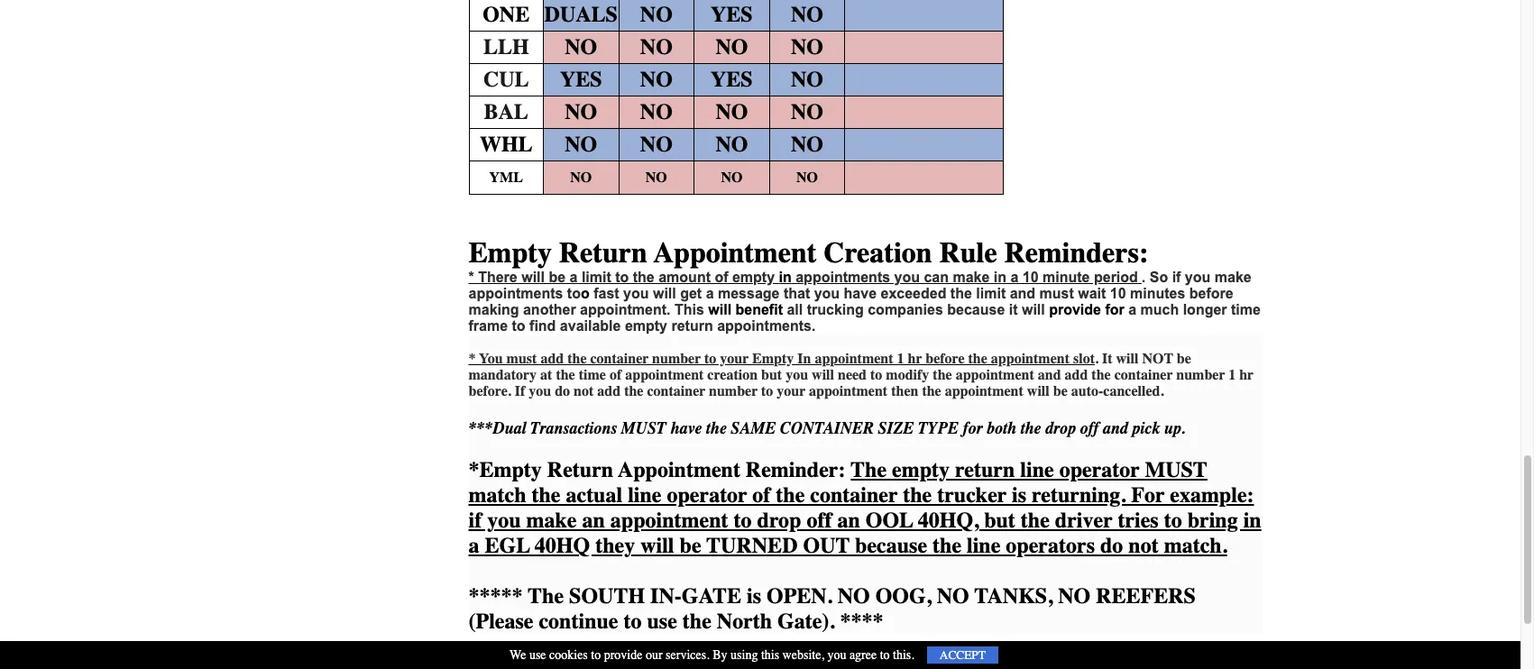 Task type: vqa. For each thing, say whether or not it's contained in the screenshot.
1st YES cell from the bottom
no



Task type: describe. For each thing, give the bounding box(es) containing it.
.  so if you make appointments to
[[469, 269, 1252, 301]]

pick
[[1132, 418, 1160, 438]]

yes for no
[[711, 2, 753, 27]]

.​​
[[1182, 418, 1186, 438]]

exceeded
[[881, 286, 947, 301]]

(please
[[469, 609, 534, 635]]

example:
[[1170, 483, 1255, 508]]

get
[[680, 286, 702, 301]]

be inside the empty return line operator must match the actual line operator of the container the trucker is returning.  for example: if you make an appointment to drop off an ool 40hq, but the driver tries to bring in a egl 40hq they will be turned out because the line operators do not match.
[[680, 534, 702, 559]]

​whl
[[480, 132, 533, 157]]

match
[[469, 483, 526, 508]]

*empty return appointment reminder:
[[469, 458, 851, 483]]

out
[[803, 534, 850, 559]]

rule
[[940, 236, 998, 269]]

*empty
[[469, 458, 542, 483]]

can
[[924, 269, 949, 285]]

must inside the empty return line operator must match the actual line operator of the container the trucker is returning.  for example: if you make an appointment to drop off an ool 40hq, but the driver tries to bring in a egl 40hq they will be turned out because the line operators do not match.
[[1145, 458, 1208, 483]]

0 horizontal spatial in
[[779, 269, 792, 285]]

will inside fast you will get a message that you have exceeded the limit and must wait 10 minutes before making another appointment.  this
[[653, 286, 676, 301]]

minute
[[1043, 269, 1090, 285]]

0 horizontal spatial add
[[541, 351, 564, 367]]

must inside fast you will get a message that you have exceeded the limit and must wait 10 minutes before making another appointment.  this
[[1040, 286, 1074, 301]]

1 vertical spatial have
[[671, 418, 702, 438]]

1 horizontal spatial add
[[598, 383, 621, 399]]

trucker
[[938, 483, 1007, 508]]

fast
[[594, 286, 620, 301]]

not
[[1143, 351, 1174, 367]]

cancelled.
[[1104, 383, 1164, 399]]

this
[[761, 648, 780, 663]]

return for *empty
[[548, 458, 614, 483]]

to inside .  so if you make appointments to
[[567, 286, 581, 301]]

you left agree
[[828, 648, 847, 663]]

the inside fast you will get a message that you have exceeded the limit and must wait 10 minutes before making another appointment.  this
[[951, 286, 973, 301]]

2 horizontal spatial line
[[1021, 458, 1054, 483]]

up
[[1164, 418, 1182, 438]]

the empty return line operator must match the actual line operator of the container the trucker is returning.  for example: if you make an appointment to drop off an ool 40hq, but the driver tries to bring in a egl 40hq they will be turned out because the line operators do not match.
[[469, 458, 1262, 559]]

this.
[[893, 648, 915, 663]]

by
[[713, 648, 728, 663]]

do inside .  it will not be mandatory at the time of appointment creation but you will need to modify the appointment and add the container number 1 hr before.  if you do not add the container number to your appointment then the appointment will be auto-cancelled.
[[555, 383, 570, 399]]

0 vertical spatial 10
[[1023, 269, 1039, 285]]

for for type
[[963, 418, 983, 438]]

.  it will not be mandatory at the time of appointment creation but you will need to modify the appointment and add the container number 1 hr before.  if you do not add the container number to your appointment then the appointment will be auto-cancelled.
[[469, 351, 1254, 399]]

​yml
[[490, 169, 523, 186]]

auto-
[[1072, 383, 1104, 399]]

limit inside fast you will get a message that you have exceeded the limit and must wait 10 minutes before making another appointment.  this
[[977, 286, 1006, 301]]

that
[[784, 286, 810, 301]]

available
[[560, 318, 621, 334]]

***** the south in-gate is open .
[[469, 584, 833, 609]]

40hq,
[[918, 508, 979, 534]]

a much longer time frame to find available empty return appointments.
[[469, 302, 1261, 334]]

this
[[675, 302, 705, 317]]

appointment inside the empty return line operator must match the actual line operator of the container the trucker is returning.  for example: if you make an appointment to drop off an ool 40hq, but the driver tries to bring in a egl 40hq they will be turned out because the line operators do not match.
[[611, 508, 729, 534]]

gate).
[[778, 609, 835, 635]]

so
[[1150, 269, 1169, 285]]

1 vertical spatial the
[[528, 584, 564, 609]]

appointment for creation
[[654, 236, 817, 269]]

find
[[530, 318, 556, 334]]

it
[[1009, 302, 1018, 317]]

tanks,
[[975, 584, 1053, 609]]

0 horizontal spatial before
[[926, 351, 965, 367]]

no oog, no tanks, no reefers (please continue to use the north gate). ****
[[469, 584, 1196, 635]]

accept button
[[927, 647, 999, 664]]

1 vertical spatial is
[[747, 584, 762, 609]]

return inside the empty return line operator must match the actual line operator of the container the trucker is returning.  for example: if you make an appointment to drop off an ool 40hq, but the driver tries to bring in a egl 40hq they will be turned out because the line operators do not match.
[[956, 458, 1015, 483]]

gate
[[682, 584, 742, 609]]

reminders:
[[1005, 236, 1149, 269]]

of for time
[[610, 367, 622, 383]]

10 inside fast you will get a message that you have exceeded the limit and must wait 10 minutes before making another appointment.  this
[[1110, 286, 1127, 301]]

0 horizontal spatial limit
[[582, 269, 612, 285]]

2 horizontal spatial add
[[1065, 367, 1088, 383]]

1 horizontal spatial in
[[994, 269, 1007, 285]]

appointments.
[[717, 318, 816, 334]]

1 vertical spatial use
[[530, 648, 546, 663]]

creation
[[708, 367, 758, 383]]

one
[[483, 2, 530, 27]]

period
[[1094, 269, 1139, 285]]

bring
[[1188, 508, 1239, 534]]

tries
[[1118, 508, 1159, 534]]

continue
[[539, 609, 618, 635]]

you right 'if'
[[529, 383, 551, 399]]

trucking
[[807, 302, 864, 317]]

container
[[780, 418, 874, 438]]

siz​​e
[[878, 418, 914, 438]]

a inside fast you will get a message that you have exceeded the limit and must wait 10 minutes before making another appointment.  this
[[706, 286, 714, 301]]

2 an from the left
[[838, 508, 861, 534]]

do inside the empty return line operator must match the actual line operator of the container the trucker is returning.  for example: if you make an appointment to drop off an ool 40hq, but the driver tries to bring in a egl 40hq they will be turned out because the line operators do not match.
[[1101, 534, 1124, 559]]

1 horizontal spatial off
[[1080, 418, 1099, 438]]

you inside .  so if you make appointments to
[[1185, 269, 1211, 285]]

transactions
[[531, 418, 617, 438]]

1 horizontal spatial provide
[[1050, 302, 1102, 317]]

minutes
[[1131, 286, 1186, 301]]

0 horizontal spatial operator
[[667, 483, 748, 508]]

another
[[523, 302, 576, 317]]

and inside fast you will get a message that you have exceeded the limit and must wait 10 minutes before making another appointment.  this
[[1010, 286, 1036, 301]]

reefers
[[1096, 584, 1196, 609]]

benefit
[[736, 302, 783, 317]]

will inside the empty return line operator must match the actual line operator of the container the trucker is returning.  for example: if you make an appointment to drop off an ool 40hq, but the driver tries to bring in a egl 40hq they will be turned out because the line operators do not match.
[[641, 534, 674, 559]]

you
[[479, 351, 503, 367]]

type
[[918, 418, 959, 438]]

north
[[717, 609, 772, 635]]

1 inside .  it will not be mandatory at the time of appointment creation but you will need to modify the appointment and add the container number 1 hr before.  if you do not add the container number to your appointment then the appointment will be auto-cancelled.
[[1229, 367, 1236, 383]]

because inside the empty return line operator must match the actual line operator of the container the trucker is returning.  for example: if you make an appointment to drop off an ool 40hq, but the driver tries to bring in a egl 40hq they will be turned out because the line operators do not match.
[[855, 534, 928, 559]]

you left need
[[786, 367, 809, 383]]

mandatory
[[469, 367, 537, 383]]

the inside no oog, no tanks, no reefers (please continue to use the north gate). ****
[[683, 609, 712, 635]]

empty inside 'a much longer time frame to find available empty return appointments.'
[[625, 318, 668, 334]]

returning.
[[1032, 483, 1126, 508]]

actual
[[566, 483, 623, 508]]

0 vertical spatial drop
[[1046, 418, 1076, 438]]

in-
[[651, 584, 682, 609]]

amount
[[659, 269, 711, 285]]

be right the not
[[1177, 351, 1192, 367]]

creation
[[824, 236, 933, 269]]

have inside fast you will get a message that you have exceeded the limit and must wait 10 minutes before making another appointment.  this
[[844, 286, 877, 301]]

0 vertical spatial empty
[[469, 236, 552, 269]]

1 horizontal spatial number
[[709, 383, 758, 399]]

same
[[731, 418, 776, 438]]

0 vertical spatial because
[[948, 302, 1005, 317]]

hr inside .  it will not be mandatory at the time of appointment creation but you will need to modify the appointment and add the container number 1 hr before.  if you do not add the container number to your appointment then the appointment will be auto-cancelled.
[[1240, 367, 1254, 383]]

duals
[[545, 2, 618, 27]]

​​no
[[791, 99, 824, 125]]

0 horizontal spatial line
[[628, 483, 662, 508]]

longer
[[1183, 302, 1228, 317]]

use inside no oog, no tanks, no reefers (please continue to use the north gate). ****
[[647, 609, 677, 635]]

* for * you must add the container number to your empty in appointment 1 hr before the appointment slot
[[469, 351, 476, 367]]

frame
[[469, 318, 508, 334]]

modify
[[886, 367, 930, 383]]

bal
[[484, 99, 529, 125]]

cookies
[[550, 648, 588, 663]]

but inside the empty return line operator must match the actual line operator of the container the trucker is returning.  for example: if you make an appointment to drop off an ool 40hq, but the driver tries to bring in a egl 40hq they will be turned out because the line operators do not match.
[[985, 508, 1016, 534]]

all
[[787, 302, 803, 317]]

time inside 'a much longer time frame to find available empty return appointments.'
[[1232, 302, 1261, 317]]

0 horizontal spatial 1
[[897, 351, 905, 367]]

be up another
[[549, 269, 566, 285]]

* you must add the container number to your empty in appointment 1 hr before the appointment slot
[[469, 351, 1095, 367]]

services.
[[666, 648, 710, 663]]

1 horizontal spatial line
[[967, 534, 1001, 559]]

2 vertical spatial and
[[1103, 418, 1128, 438]]

container inside the empty return line operator must match the actual line operator of the container the trucker is returning.  for example: if you make an appointment to drop off an ool 40hq, but the driver tries to bring in a egl 40hq they will be turned out because the line operators do not match.
[[811, 483, 898, 508]]

0 horizontal spatial provide
[[604, 648, 643, 663]]



Task type: locate. For each thing, give the bounding box(es) containing it.
drop inside the empty return line operator must match the actual line operator of the container the trucker is returning.  for example: if you make an appointment to drop off an ool 40hq, but the driver tries to bring in a egl 40hq they will be turned out because the line operators do not match.
[[757, 508, 802, 534]]

line right trucker
[[1021, 458, 1054, 483]]

need
[[838, 367, 867, 383]]

in right the bring
[[1244, 508, 1262, 534]]

0 vertical spatial provide
[[1050, 302, 1102, 317]]

your down the * you must add the container number to your empty in appointment 1 hr before the appointment slot
[[777, 383, 806, 399]]

be up "gate"
[[680, 534, 702, 559]]

must down up
[[1145, 458, 1208, 483]]

0 horizontal spatial of
[[610, 367, 622, 383]]

provide left our
[[604, 648, 643, 663]]

* left there
[[469, 269, 474, 285]]

make up the longer
[[1215, 269, 1252, 285]]

must left at
[[507, 351, 537, 367]]

1 vertical spatial return
[[548, 458, 614, 483]]

0 vertical spatial your
[[720, 351, 749, 367]]

not
[[574, 383, 594, 399], [1129, 534, 1159, 559]]

1 vertical spatial off
[[807, 508, 832, 534]]

appointment for reminder:
[[619, 458, 741, 483]]

it
[[1103, 351, 1113, 367]]

there
[[478, 269, 518, 285]]

agree
[[850, 648, 877, 663]]

limit up fast
[[582, 269, 612, 285]]

the right ***** at left
[[528, 584, 564, 609]]

not inside .  it will not be mandatory at the time of appointment creation but you will need to modify the appointment and add the container number 1 hr before.  if you do not add the container number to your appointment then the appointment will be auto-cancelled.
[[574, 383, 594, 399]]

1 vertical spatial appointment
[[619, 458, 741, 483]]

our
[[646, 648, 663, 663]]

1 right the not
[[1229, 367, 1236, 383]]

drop down auto-
[[1046, 418, 1076, 438]]

llh
[[484, 34, 529, 60]]

drop down reminder:
[[757, 508, 802, 534]]

return
[[559, 236, 648, 269], [548, 458, 614, 483]]

0 vertical spatial .
[[1142, 269, 1146, 285]]

you up trucking
[[814, 286, 840, 301]]

we
[[510, 648, 526, 663]]

0 horizontal spatial if
[[469, 508, 482, 534]]

then
[[892, 383, 919, 399]]

you up the longer
[[1185, 269, 1211, 285]]

an
[[582, 508, 605, 534], [838, 508, 861, 534]]

cul
[[484, 67, 529, 92]]

10
[[1023, 269, 1039, 285], [1110, 286, 1127, 301]]

off inside the empty return line operator must match the actual line operator of the container the trucker is returning.  for example: if you make an appointment to drop off an ool 40hq, but the driver tries to bring in a egl 40hq they will be turned out because the line operators do not match.
[[807, 508, 832, 534]]

0 horizontal spatial the
[[528, 584, 564, 609]]

1 horizontal spatial time
[[1232, 302, 1261, 317]]

1 vertical spatial if
[[469, 508, 482, 534]]

before inside fast you will get a message that you have exceeded the limit and must wait 10 minutes before making another appointment.  this
[[1190, 286, 1234, 301]]

1 vertical spatial empty
[[753, 351, 794, 367]]

2 vertical spatial .
[[827, 584, 833, 609]]

provide down wait
[[1050, 302, 1102, 317]]

is right trucker
[[1012, 483, 1027, 508]]

1 * from the top
[[469, 269, 474, 285]]

make right match
[[526, 508, 577, 534]]

return down both
[[956, 458, 1015, 483]]

1 vertical spatial return
[[956, 458, 1015, 483]]

o
[[581, 286, 590, 301]]

have up *empty return appointment reminder:
[[671, 418, 702, 438]]

1 horizontal spatial operator
[[1060, 458, 1140, 483]]

to
[[616, 269, 629, 285], [567, 286, 581, 301], [512, 318, 526, 334], [705, 351, 717, 367], [871, 367, 883, 383], [762, 383, 774, 399], [734, 508, 752, 534], [1165, 508, 1183, 534], [624, 609, 642, 635], [591, 648, 601, 663], [880, 648, 890, 663]]

. left so
[[1142, 269, 1146, 285]]

empty inside the empty return line operator must match the actual line operator of the container the trucker is returning.  for example: if you make an appointment to drop off an ool 40hq, but the driver tries to bring in a egl 40hq they will be turned out because the line operators do not match.
[[892, 458, 950, 483]]

. inside .  it will not be mandatory at the time of appointment creation but you will need to modify the appointment and add the container number 1 hr before.  if you do not add the container number to your appointment then the appointment will be auto-cancelled.
[[1095, 351, 1099, 367]]

a up another
[[570, 269, 578, 285]]

1 vertical spatial because
[[855, 534, 928, 559]]

container up out
[[811, 483, 898, 508]]

an up south
[[582, 508, 605, 534]]

return inside 'a much longer time frame to find available empty return appointments.'
[[672, 318, 713, 334]]

1 horizontal spatial empty
[[733, 269, 775, 285]]

add up transactions
[[598, 383, 621, 399]]

empty up the message
[[733, 269, 775, 285]]

for
[[1132, 483, 1165, 508]]

0 horizontal spatial because
[[855, 534, 928, 559]]

add left it
[[1065, 367, 1088, 383]]

1 vertical spatial must
[[1145, 458, 1208, 483]]

if inside the empty return line operator must match the actual line operator of the container the trucker is returning.  for example: if you make an appointment to drop off an ool 40hq, but the driver tries to bring in a egl 40hq they will be turned out because the line operators do not match.
[[469, 508, 482, 534]]

open
[[767, 584, 827, 609]]

0 vertical spatial but
[[762, 367, 782, 383]]

0 vertical spatial do
[[555, 383, 570, 399]]

will benefit all trucking companies because it will provide for
[[709, 302, 1129, 317]]

return for empty
[[559, 236, 648, 269]]

your down appointments.
[[720, 351, 749, 367]]

your inside .  it will not be mandatory at the time of appointment creation but you will need to modify the appointment and add the container number 1 hr before.  if you do not add the container number to your appointment then the appointment will be auto-cancelled.
[[777, 383, 806, 399]]

1 vertical spatial *
[[469, 351, 476, 367]]

for for provide
[[1106, 302, 1125, 317]]

will
[[522, 269, 545, 285], [653, 286, 676, 301], [709, 302, 732, 317], [1022, 302, 1045, 317], [1117, 351, 1139, 367], [812, 367, 835, 383], [1028, 383, 1050, 399], [641, 534, 674, 559]]

but right 40hq,
[[985, 508, 1016, 534]]

be left auto-
[[1054, 383, 1068, 399]]

container right it
[[1115, 367, 1173, 383]]

appointment down same
[[619, 458, 741, 483]]

appointments inside .  so if you make appointments to
[[469, 286, 563, 301]]

. for so
[[1142, 269, 1146, 285]]

for
[[1106, 302, 1125, 317], [963, 418, 983, 438]]

container left creation
[[647, 383, 706, 399]]

empty return appointment creation rule reminders:
[[469, 236, 1149, 269]]

1 horizontal spatial have
[[844, 286, 877, 301]]

driver
[[1055, 508, 1113, 534]]

you up "exceeded"
[[895, 269, 920, 285]]

an left ool
[[838, 508, 861, 534]]

fast you will get a message that you have exceeded the limit and must wait 10 minutes before making another appointment.  this
[[469, 286, 1234, 317]]

if left egl
[[469, 508, 482, 534]]

use right we
[[530, 648, 546, 663]]

1 vertical spatial before
[[926, 351, 965, 367]]

use
[[647, 609, 677, 635], [530, 648, 546, 663]]

not up transactions
[[574, 383, 594, 399]]

the
[[633, 269, 655, 285], [951, 286, 973, 301], [568, 351, 587, 367], [969, 351, 988, 367], [556, 367, 575, 383], [933, 367, 952, 383], [1092, 367, 1111, 383], [624, 383, 644, 399], [922, 383, 942, 399], [706, 418, 727, 438], [1021, 418, 1042, 438], [532, 483, 561, 508], [776, 483, 805, 508], [903, 483, 932, 508], [1021, 508, 1050, 534], [933, 534, 962, 559], [683, 609, 712, 635]]

. left it
[[1095, 351, 1099, 367]]

time right the longer
[[1232, 302, 1261, 317]]

0 horizontal spatial not
[[574, 383, 594, 399]]

1 vertical spatial empty
[[625, 318, 668, 334]]

0 vertical spatial *
[[469, 269, 474, 285]]

1 horizontal spatial of
[[715, 269, 729, 285]]

a inside the empty return line operator must match the actual line operator of the container the trucker is returning.  for example: if you make an appointment to drop off an ool 40hq, but the driver tries to bring in a egl 40hq they will be turned out because the line operators do not match.
[[469, 534, 480, 559]]

appointments up fast you will get a message that you have exceeded the limit and must wait 10 minutes before making another appointment.  this
[[796, 269, 891, 285]]

and left pick
[[1103, 418, 1128, 438]]

empty
[[469, 236, 552, 269], [753, 351, 794, 367]]

0 vertical spatial must
[[1040, 286, 1074, 301]]

1 vertical spatial but
[[985, 508, 1016, 534]]

0 horizontal spatial off
[[807, 508, 832, 534]]

1 horizontal spatial .
[[1095, 351, 1099, 367]]

the inside the empty return line operator must match the actual line operator of the container the trucker is returning.  for example: if you make an appointment to drop off an ool 40hq, but the driver tries to bring in a egl 40hq they will be turned out because the line operators do not match.
[[851, 458, 887, 483]]

empty up making
[[469, 236, 552, 269]]

accept
[[940, 649, 986, 662]]

1 horizontal spatial appointments
[[796, 269, 891, 285]]

make right can
[[953, 269, 990, 285]]

in right can
[[994, 269, 1007, 285]]

0 horizontal spatial empty
[[469, 236, 552, 269]]

0 vertical spatial appointment
[[654, 236, 817, 269]]

1 horizontal spatial limit
[[977, 286, 1006, 301]]

1 horizontal spatial 10
[[1110, 286, 1127, 301]]

no
[[640, 2, 673, 27], [791, 2, 824, 27], [565, 34, 597, 60], [640, 34, 673, 60], [716, 34, 748, 60], [565, 99, 597, 125], [640, 99, 673, 125], [716, 99, 748, 125], [838, 584, 870, 609], [937, 584, 970, 609], [1059, 584, 1091, 609]]

line down trucker
[[967, 534, 1001, 559]]

you up appointment.
[[624, 286, 649, 301]]

message
[[718, 286, 780, 301]]

is right "gate"
[[747, 584, 762, 609]]

1 an from the left
[[582, 508, 605, 534]]

operators
[[1006, 534, 1095, 559]]

must down minute at the top of the page
[[1040, 286, 1074, 301]]

time right at
[[579, 367, 606, 383]]

1 horizontal spatial but
[[985, 508, 1016, 534]]

you down '*empty'
[[487, 508, 521, 534]]

40hq
[[535, 534, 590, 559]]

do
[[555, 383, 570, 399], [1101, 534, 1124, 559]]

*
[[469, 269, 474, 285], [469, 351, 476, 367]]

a
[[570, 269, 578, 285], [1011, 269, 1019, 285], [706, 286, 714, 301], [1129, 302, 1137, 317], [469, 534, 480, 559]]

0 horizontal spatial must
[[507, 351, 537, 367]]

0 horizontal spatial 10
[[1023, 269, 1039, 285]]

0 horizontal spatial drop
[[757, 508, 802, 534]]

* left you
[[469, 351, 476, 367]]

and up it
[[1010, 286, 1036, 301]]

2 * from the top
[[469, 351, 476, 367]]

before up the longer
[[1190, 286, 1234, 301]]

because up oog,
[[855, 534, 928, 559]]

using
[[731, 648, 758, 663]]

be
[[549, 269, 566, 285], [1177, 351, 1192, 367], [1054, 383, 1068, 399], [680, 534, 702, 559]]

in
[[779, 269, 792, 285], [994, 269, 1007, 285], [1244, 508, 1262, 534]]

number
[[652, 351, 701, 367], [1177, 367, 1226, 383], [709, 383, 758, 399]]

of for amount
[[715, 269, 729, 285]]

1 horizontal spatial the
[[851, 458, 887, 483]]

1
[[897, 351, 905, 367], [1229, 367, 1236, 383]]

number right the not
[[1177, 367, 1226, 383]]

0 vertical spatial return
[[672, 318, 713, 334]]

1 vertical spatial limit
[[977, 286, 1006, 301]]

10 down period
[[1110, 286, 1127, 301]]

but inside .  it will not be mandatory at the time of appointment creation but you will need to modify the appointment and add the container number 1 hr before.  if you do not add the container number to your appointment then the appointment will be auto-cancelled.
[[762, 367, 782, 383]]

a inside 'a much longer time frame to find available empty return appointments.'
[[1129, 302, 1137, 317]]

yes
[[711, 2, 753, 27], [560, 67, 602, 92], [711, 67, 753, 92]]

0 vertical spatial the
[[851, 458, 887, 483]]

use up our
[[647, 609, 677, 635]]

0 vertical spatial before
[[1190, 286, 1234, 301]]

1 horizontal spatial hr
[[1240, 367, 1254, 383]]

0 horizontal spatial must
[[622, 418, 667, 438]]

0 horizontal spatial for
[[963, 418, 983, 438]]

. inside .  so if you make appointments to
[[1142, 269, 1146, 285]]

2 horizontal spatial make
[[1215, 269, 1252, 285]]

1 horizontal spatial before
[[1190, 286, 1234, 301]]

for down wait
[[1106, 302, 1125, 317]]

***dual
[[469, 418, 526, 438]]

both
[[987, 418, 1017, 438]]

1 horizontal spatial and
[[1038, 367, 1062, 383]]

of
[[715, 269, 729, 285], [610, 367, 622, 383], [753, 483, 771, 508]]

0 horizontal spatial and
[[1010, 286, 1036, 301]]

limit
[[582, 269, 612, 285], [977, 286, 1006, 301]]

making
[[469, 302, 519, 317]]

limit down the rule
[[977, 286, 1006, 301]]

a up it
[[1011, 269, 1019, 285]]

do down returning.
[[1101, 534, 1124, 559]]

because
[[948, 302, 1005, 317], [855, 534, 928, 559]]

0 vertical spatial empty
[[733, 269, 775, 285]]

appointment up the message
[[654, 236, 817, 269]]

0 horizontal spatial return
[[672, 318, 713, 334]]

make inside the empty return line operator must match the actual line operator of the container the trucker is returning.  for example: if you make an appointment to drop off an ool 40hq, but the driver tries to bring in a egl 40hq they will be turned out because the line operators do not match.
[[526, 508, 577, 534]]

slot
[[1074, 351, 1095, 367]]

2 horizontal spatial and
[[1103, 418, 1128, 438]]

if right so
[[1173, 269, 1181, 285]]

10 left minute at the top of the page
[[1023, 269, 1039, 285]]

1 vertical spatial and
[[1038, 367, 1062, 383]]

to inside no oog, no tanks, no reefers (please continue to use the north gate). ****
[[624, 609, 642, 635]]

****
[[840, 609, 884, 635]]

must up *empty return appointment reminder:
[[622, 418, 667, 438]]

2 horizontal spatial of
[[753, 483, 771, 508]]

1 horizontal spatial your
[[777, 383, 806, 399]]

website,
[[783, 648, 825, 663]]

must
[[1040, 286, 1074, 301], [507, 351, 537, 367]]

1 vertical spatial .
[[1095, 351, 1099, 367]]

0 horizontal spatial do
[[555, 383, 570, 399]]

0 horizontal spatial is
[[747, 584, 762, 609]]

0 horizontal spatial hr
[[908, 351, 922, 367]]

return up fast
[[559, 236, 648, 269]]

reminder:
[[746, 458, 846, 483]]

south
[[569, 584, 645, 609]]

make inside .  so if you make appointments to
[[1215, 269, 1252, 285]]

line right actual
[[628, 483, 662, 508]]

is inside the empty return line operator must match the actual line operator of the container the trucker is returning.  for example: if you make an appointment to drop off an ool 40hq, but the driver tries to bring in a egl 40hq they will be turned out because the line operators do not match.
[[1012, 483, 1027, 508]]

0 vertical spatial for
[[1106, 302, 1125, 317]]

​no
[[791, 34, 824, 60], [640, 67, 673, 92], [791, 67, 824, 92], [565, 132, 597, 157], [640, 132, 673, 157], [716, 132, 748, 157], [791, 132, 824, 157], [570, 169, 592, 186], [646, 169, 667, 186], [721, 169, 743, 186], [797, 169, 818, 186]]

0 horizontal spatial make
[[526, 508, 577, 534]]

of up turned
[[753, 483, 771, 508]]

container
[[591, 351, 649, 367], [1115, 367, 1173, 383], [647, 383, 706, 399], [811, 483, 898, 508]]

0 vertical spatial if
[[1173, 269, 1181, 285]]

time inside .  it will not be mandatory at the time of appointment creation but you will need to modify the appointment and add the container number 1 hr before.  if you do not add the container number to your appointment then the appointment will be auto-cancelled.
[[579, 367, 606, 383]]

not up reefers
[[1129, 534, 1159, 559]]

of inside the empty return line operator must match the actual line operator of the container the trucker is returning.  for example: if you make an appointment to drop off an ool 40hq, but the driver tries to bring in a egl 40hq they will be turned out because the line operators do not match.
[[753, 483, 771, 508]]

operator up turned
[[667, 483, 748, 508]]

add
[[541, 351, 564, 367], [1065, 367, 1088, 383], [598, 383, 621, 399]]

1 horizontal spatial must
[[1145, 458, 1208, 483]]

not inside the empty return line operator must match the actual line operator of the container the trucker is returning.  for example: if you make an appointment to drop off an ool 40hq, but the driver tries to bring in a egl 40hq they will be turned out because the line operators do not match.
[[1129, 534, 1159, 559]]

0 vertical spatial return
[[559, 236, 648, 269]]

1 horizontal spatial make
[[953, 269, 990, 285]]

empty left in
[[753, 351, 794, 367]]

return down transactions
[[548, 458, 614, 483]]

at
[[541, 367, 553, 383]]

return
[[672, 318, 713, 334], [956, 458, 1015, 483]]

1 horizontal spatial empty
[[753, 351, 794, 367]]

. for it
[[1095, 351, 1099, 367]]

if
[[515, 383, 525, 399]]

a left egl
[[469, 534, 480, 559]]

yes for ​no
[[711, 67, 753, 92]]

they
[[596, 534, 635, 559]]

and inside .  it will not be mandatory at the time of appointment creation but you will need to modify the appointment and add the container number 1 hr before.  if you do not add the container number to your appointment then the appointment will be auto-cancelled.
[[1038, 367, 1062, 383]]

because left it
[[948, 302, 1005, 317]]

off down auto-
[[1080, 418, 1099, 438]]

container down available
[[591, 351, 649, 367]]

the down "siz​​e" at right
[[851, 458, 887, 483]]

a right the get
[[706, 286, 714, 301]]

operator up "driver"
[[1060, 458, 1140, 483]]

0 vertical spatial not
[[574, 383, 594, 399]]

have up 'a much longer time frame to find available empty return appointments.'
[[844, 286, 877, 301]]

in inside the empty return line operator must match the actual line operator of the container the trucker is returning.  for example: if you make an appointment to drop off an ool 40hq, but the driver tries to bring in a egl 40hq they will be turned out because the line operators do not match.
[[1244, 508, 1262, 534]]

1 vertical spatial drop
[[757, 508, 802, 534]]

2 vertical spatial of
[[753, 483, 771, 508]]

1 horizontal spatial is
[[1012, 483, 1027, 508]]

appointment
[[654, 236, 817, 269], [619, 458, 741, 483]]

1 vertical spatial do
[[1101, 534, 1124, 559]]

0 horizontal spatial an
[[582, 508, 605, 534]]

companies
[[868, 302, 944, 317]]

to inside 'a much longer time frame to find available empty return appointments.'
[[512, 318, 526, 334]]

0 vertical spatial of
[[715, 269, 729, 285]]

you
[[895, 269, 920, 285], [1185, 269, 1211, 285], [624, 286, 649, 301], [814, 286, 840, 301], [786, 367, 809, 383], [529, 383, 551, 399], [487, 508, 521, 534], [828, 648, 847, 663]]

appointments down there
[[469, 286, 563, 301]]

2 horizontal spatial number
[[1177, 367, 1226, 383]]

but left in
[[762, 367, 782, 383]]

1 vertical spatial your
[[777, 383, 806, 399]]

of down available
[[610, 367, 622, 383]]

if inside .  so if you make appointments to
[[1173, 269, 1181, 285]]

* for * there will be a limit to the amount of empty in appointments you can make in a 10 minute period
[[469, 269, 474, 285]]

number down 'this'
[[652, 351, 701, 367]]

before.
[[469, 383, 511, 399]]

you inside the empty return line operator must match the actual line operator of the container the trucker is returning.  for example: if you make an appointment to drop off an ool 40hq, but the driver tries to bring in a egl 40hq they will be turned out because the line operators do not match.
[[487, 508, 521, 534]]

1 vertical spatial for
[[963, 418, 983, 438]]

wait
[[1078, 286, 1106, 301]]

and
[[1010, 286, 1036, 301], [1038, 367, 1062, 383], [1103, 418, 1128, 438]]

0 vertical spatial off
[[1080, 418, 1099, 438]]

number up same
[[709, 383, 758, 399]]

in up that on the right top of the page
[[779, 269, 792, 285]]

of up the message
[[715, 269, 729, 285]]

in
[[798, 351, 812, 367]]

0 horizontal spatial time
[[579, 367, 606, 383]]

much
[[1141, 302, 1179, 317]]

have
[[844, 286, 877, 301], [671, 418, 702, 438]]

add down find
[[541, 351, 564, 367]]

time
[[1232, 302, 1261, 317], [579, 367, 606, 383]]

and left slot
[[1038, 367, 1062, 383]]

1 vertical spatial must
[[507, 351, 537, 367]]

1 vertical spatial of
[[610, 367, 622, 383]]

return down 'this'
[[672, 318, 713, 334]]

of inside .  it will not be mandatory at the time of appointment creation but you will need to modify the appointment and add the container number 1 hr before.  if you do not add the container number to your appointment then the appointment will be auto-cancelled.
[[610, 367, 622, 383]]

0 vertical spatial must
[[622, 418, 667, 438]]

before down "will benefit all trucking companies because it will provide for"
[[926, 351, 965, 367]]

but
[[762, 367, 782, 383], [985, 508, 1016, 534]]

1 up then
[[897, 351, 905, 367]]

a left 'much'
[[1129, 302, 1137, 317]]

0 horizontal spatial number
[[652, 351, 701, 367]]

1 horizontal spatial drop
[[1046, 418, 1076, 438]]

is
[[1012, 483, 1027, 508], [747, 584, 762, 609]]

provide
[[1050, 302, 1102, 317], [604, 648, 643, 663]]

0 vertical spatial have
[[844, 286, 877, 301]]



